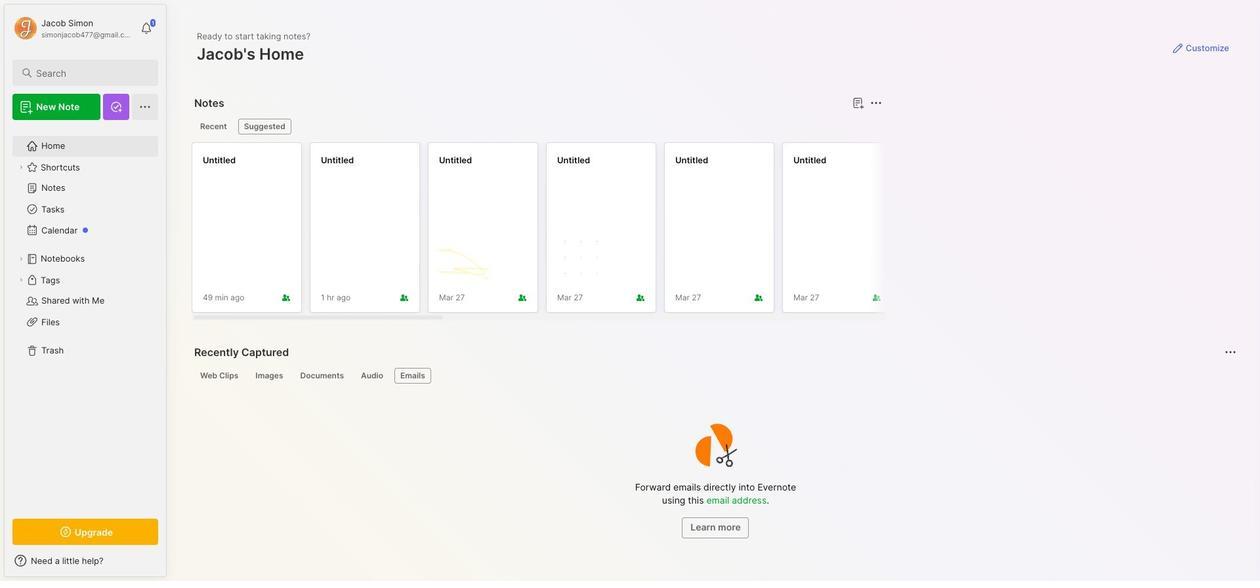 Task type: describe. For each thing, give the bounding box(es) containing it.
expand tags image
[[17, 276, 25, 284]]

1 thumbnail image from the left
[[439, 234, 489, 284]]

expand notebooks image
[[17, 255, 25, 263]]

2 thumbnail image from the left
[[558, 234, 607, 284]]

2 tab list from the top
[[194, 368, 1235, 384]]

Search text field
[[36, 67, 146, 79]]

none search field inside main element
[[36, 65, 146, 81]]

1 horizontal spatial more actions field
[[1222, 343, 1241, 362]]

more actions image
[[1223, 345, 1239, 361]]



Task type: vqa. For each thing, say whether or not it's contained in the screenshot.
from in the top left of the page
no



Task type: locate. For each thing, give the bounding box(es) containing it.
row group
[[192, 143, 1261, 321]]

1 vertical spatial more actions field
[[1222, 343, 1241, 362]]

thumbnail image
[[439, 234, 489, 284], [558, 234, 607, 284]]

More actions field
[[867, 94, 886, 112], [1222, 343, 1241, 362]]

tab list
[[194, 119, 880, 135], [194, 368, 1235, 384]]

main element
[[0, 0, 171, 582]]

more actions image
[[869, 95, 884, 111]]

0 horizontal spatial more actions field
[[867, 94, 886, 112]]

1 tab list from the top
[[194, 119, 880, 135]]

Account field
[[12, 15, 134, 41]]

click to collapse image
[[166, 558, 176, 573]]

0 vertical spatial tab list
[[194, 119, 880, 135]]

tree
[[5, 128, 166, 508]]

tree inside main element
[[5, 128, 166, 508]]

0 horizontal spatial thumbnail image
[[439, 234, 489, 284]]

WHAT'S NEW field
[[5, 551, 166, 572]]

1 vertical spatial tab list
[[194, 368, 1235, 384]]

0 vertical spatial more actions field
[[867, 94, 886, 112]]

tab
[[194, 119, 233, 135], [238, 119, 291, 135], [194, 368, 245, 384], [250, 368, 289, 384], [295, 368, 350, 384], [355, 368, 389, 384], [395, 368, 431, 384]]

None search field
[[36, 65, 146, 81]]

1 horizontal spatial thumbnail image
[[558, 234, 607, 284]]



